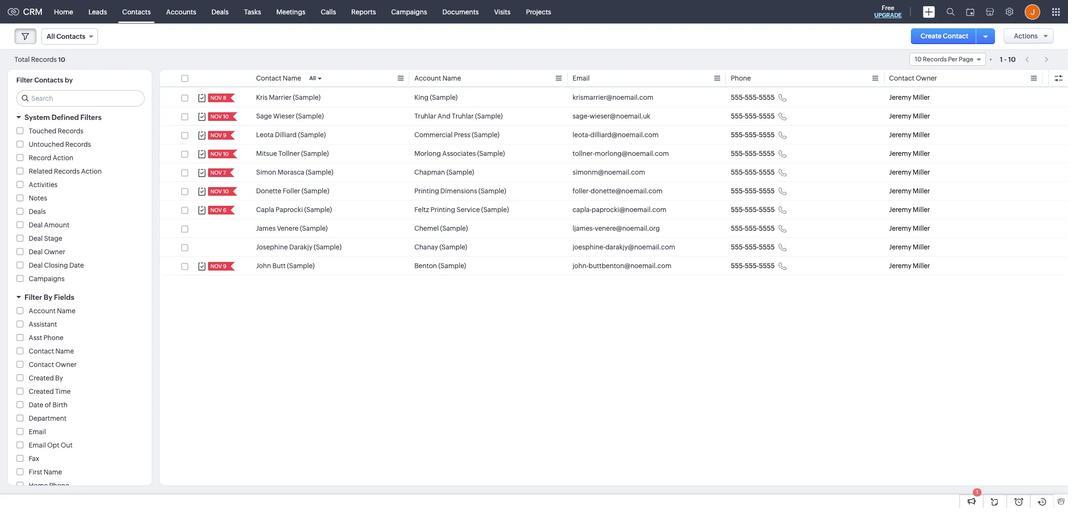 Task type: describe. For each thing, give the bounding box(es) containing it.
10 inside field
[[915, 56, 922, 63]]

1 555-555-5555 from the top
[[731, 94, 775, 101]]

5555 for wieser@noemail.uk
[[759, 112, 775, 120]]

venere@noemail.org
[[595, 225, 660, 233]]

mitsue tollner (sample)
[[256, 150, 329, 158]]

create
[[921, 32, 942, 40]]

jeremy for donette@noemail.com
[[889, 187, 912, 195]]

ljames-venere@noemail.org link
[[573, 224, 660, 234]]

jeremy miller for wieser@noemail.uk
[[889, 112, 930, 120]]

john butt (sample) link
[[256, 261, 315, 271]]

date of birth
[[29, 402, 67, 409]]

deal amount
[[29, 222, 69, 229]]

simonm@noemail.com link
[[573, 168, 645, 177]]

deal for deal owner
[[29, 248, 43, 256]]

(sample) right associates
[[477, 150, 505, 158]]

printing dimensions (sample)
[[414, 187, 506, 195]]

1 vertical spatial date
[[29, 402, 43, 409]]

activities
[[29, 181, 58, 189]]

wieser
[[273, 112, 295, 120]]

leota dilliard (sample) link
[[256, 130, 326, 140]]

dimensions
[[440, 187, 477, 195]]

10 up 7
[[223, 151, 229, 157]]

donette foller (sample)
[[256, 187, 329, 195]]

total
[[14, 56, 30, 63]]

miller for darakjy@noemail.com
[[913, 244, 930, 251]]

1 vertical spatial deals
[[29, 208, 46, 216]]

miller for morlong@noemail.com
[[913, 150, 930, 158]]

name up home phone
[[44, 469, 62, 477]]

miller for donette@noemail.com
[[913, 187, 930, 195]]

james venere (sample)
[[256, 225, 328, 233]]

leads
[[88, 8, 107, 16]]

0 horizontal spatial account
[[29, 308, 56, 315]]

opt
[[47, 442, 59, 450]]

venere
[[277, 225, 299, 233]]

chanay (sample)
[[414, 244, 467, 251]]

nov 9 link for john
[[208, 262, 227, 271]]

0 horizontal spatial campaigns
[[29, 275, 65, 283]]

records for 10
[[923, 56, 947, 63]]

foller
[[283, 187, 300, 195]]

tollner-
[[573, 150, 595, 158]]

nov 7
[[210, 170, 226, 176]]

1 horizontal spatial contact name
[[256, 74, 301, 82]]

capla-paprocki@noemail.com
[[573, 206, 667, 214]]

deal for deal amount
[[29, 222, 43, 229]]

nov 10 for sage wieser (sample)
[[210, 114, 229, 120]]

buttbenton@noemail.com
[[589, 262, 672, 270]]

chanay
[[414, 244, 438, 251]]

(sample) up and
[[430, 94, 458, 101]]

filters
[[80, 113, 102, 122]]

nov for mitsue tollner (sample)
[[210, 151, 222, 157]]

system defined filters button
[[8, 109, 152, 126]]

records for related
[[54, 168, 80, 175]]

jeremy for venere@noemail.org
[[889, 225, 912, 233]]

reports
[[351, 8, 376, 16]]

555-555-5555 for darakjy@noemail.com
[[731, 244, 775, 251]]

all contacts
[[47, 33, 85, 40]]

deals link
[[204, 0, 236, 23]]

out
[[61, 442, 73, 450]]

contacts for all contacts
[[56, 33, 85, 40]]

0 horizontal spatial contact owner
[[29, 361, 77, 369]]

1 vertical spatial account name
[[29, 308, 75, 315]]

simon morasca (sample) link
[[256, 168, 333, 177]]

leota-dilliard@noemail.com link
[[573, 130, 659, 140]]

chemel (sample)
[[414, 225, 468, 233]]

miller for buttbenton@noemail.com
[[913, 262, 930, 270]]

1 for 1
[[976, 490, 979, 496]]

filter for filter contacts by
[[16, 76, 33, 84]]

(sample) right paprocki
[[304, 206, 332, 214]]

touched records
[[29, 127, 83, 135]]

9 for leota
[[223, 133, 226, 138]]

morasca
[[278, 169, 304, 176]]

nov 8 link
[[208, 94, 227, 102]]

capla-paprocki@noemail.com link
[[573, 205, 667, 215]]

555-555-5555 for dilliard@noemail.com
[[731, 131, 775, 139]]

accounts
[[166, 8, 196, 16]]

tasks link
[[236, 0, 269, 23]]

miller for dilliard@noemail.com
[[913, 131, 930, 139]]

morlong associates (sample)
[[414, 150, 505, 158]]

crm
[[23, 7, 43, 17]]

(sample) right wieser
[[296, 112, 324, 120]]

0 vertical spatial campaigns
[[391, 8, 427, 16]]

morlong@noemail.com
[[595, 150, 669, 158]]

1 vertical spatial owner
[[44, 248, 65, 256]]

dilliard
[[275, 131, 297, 139]]

5555 for darakjy@noemail.com
[[759, 244, 775, 251]]

(sample) down darakjy
[[287, 262, 315, 270]]

free upgrade
[[875, 4, 902, 19]]

leota dilliard (sample)
[[256, 131, 326, 139]]

kris marrier (sample) link
[[256, 93, 321, 102]]

josephine darakjy (sample) link
[[256, 243, 342, 252]]

simon morasca (sample)
[[256, 169, 333, 176]]

nov for leota dilliard (sample)
[[210, 133, 222, 138]]

feltz printing service (sample)
[[414, 206, 509, 214]]

home for home phone
[[29, 482, 48, 490]]

0 vertical spatial account name
[[414, 74, 461, 82]]

created by
[[29, 375, 63, 383]]

chapman
[[414, 169, 445, 176]]

2 vertical spatial owner
[[55, 361, 77, 369]]

visits link
[[487, 0, 518, 23]]

row group containing kris marrier (sample)
[[160, 88, 1068, 276]]

filter for filter by fields
[[25, 294, 42, 302]]

(sample) right morasca
[[306, 169, 333, 176]]

benton (sample)
[[414, 262, 466, 270]]

amount
[[44, 222, 69, 229]]

all for all
[[309, 75, 316, 81]]

5555 for venere@noemail.org
[[759, 225, 775, 233]]

5 555-555-5555 from the top
[[731, 169, 775, 176]]

closing
[[44, 262, 68, 270]]

10 right "-"
[[1008, 56, 1016, 63]]

nov for sage wieser (sample)
[[210, 114, 222, 120]]

0 horizontal spatial action
[[53, 154, 73, 162]]

projects
[[526, 8, 551, 16]]

nov for john butt (sample)
[[210, 264, 222, 270]]

Search text field
[[17, 91, 144, 106]]

ljames-
[[573, 225, 595, 233]]

555-555-5555 for paprocki@noemail.com
[[731, 206, 775, 214]]

total records 10
[[14, 56, 65, 63]]

1 for 1 - 10
[[1000, 56, 1003, 63]]

benton (sample) link
[[414, 261, 466, 271]]

records for touched
[[58, 127, 83, 135]]

5555 for dilliard@noemail.com
[[759, 131, 775, 139]]

10 down 8
[[223, 114, 229, 120]]

jeremy miller for paprocki@noemail.com
[[889, 206, 930, 214]]

search element
[[941, 0, 961, 24]]

nov 10 link for mitsue
[[208, 150, 230, 159]]

0 vertical spatial printing
[[414, 187, 439, 195]]

10 inside total records 10
[[58, 56, 65, 63]]

marrier
[[269, 94, 292, 101]]

(sample) right service
[[481, 206, 509, 214]]

0 horizontal spatial contact name
[[29, 348, 74, 356]]

miller for paprocki@noemail.com
[[913, 206, 930, 214]]

commercial press (sample) link
[[414, 130, 500, 140]]

documents
[[443, 8, 479, 16]]

kris
[[256, 94, 268, 101]]

5 jeremy miller from the top
[[889, 169, 930, 176]]

filter contacts by
[[16, 76, 73, 84]]

7
[[223, 170, 226, 176]]

nov for kris marrier (sample)
[[210, 95, 222, 101]]

555-555-5555 for venere@noemail.org
[[731, 225, 775, 233]]

nov for donette foller (sample)
[[210, 189, 222, 195]]

0 vertical spatial owner
[[916, 74, 937, 82]]

tollner
[[278, 150, 300, 158]]

home phone
[[29, 482, 69, 490]]

jeremy for buttbenton@noemail.com
[[889, 262, 912, 270]]

john butt (sample)
[[256, 262, 315, 270]]

josephine
[[256, 244, 288, 251]]

1 jeremy miller from the top
[[889, 94, 930, 101]]

by for created
[[55, 375, 63, 383]]

john-
[[573, 262, 589, 270]]

mitsue tollner (sample) link
[[256, 149, 329, 159]]

per
[[948, 56, 958, 63]]

feltz
[[414, 206, 429, 214]]

jeremy for darakjy@noemail.com
[[889, 244, 912, 251]]

capla paprocki (sample)
[[256, 206, 332, 214]]

555-555-5555 for morlong@noemail.com
[[731, 150, 775, 158]]

(sample) down feltz printing service (sample)
[[440, 225, 468, 233]]

jeremy miller for buttbenton@noemail.com
[[889, 262, 930, 270]]

joesphine-darakjy@noemail.com link
[[573, 243, 675, 252]]

meetings link
[[269, 0, 313, 23]]

1 horizontal spatial action
[[81, 168, 102, 175]]

nov 7 link
[[208, 169, 227, 177]]

system
[[25, 113, 50, 122]]

of
[[45, 402, 51, 409]]

1 truhlar from the left
[[414, 112, 436, 120]]



Task type: locate. For each thing, give the bounding box(es) containing it.
by inside filter by fields dropdown button
[[44, 294, 52, 302]]

1 vertical spatial created
[[29, 388, 54, 396]]

0 vertical spatial date
[[69, 262, 84, 270]]

1 jeremy from the top
[[889, 94, 912, 101]]

nov 10 for mitsue tollner (sample)
[[210, 151, 229, 157]]

2 jeremy from the top
[[889, 112, 912, 120]]

josephine darakjy (sample)
[[256, 244, 342, 251]]

1 vertical spatial action
[[81, 168, 102, 175]]

email up 'krismarrier@noemail.com'
[[573, 74, 590, 82]]

10 miller from the top
[[913, 262, 930, 270]]

nov 10 link up nov 7
[[208, 150, 230, 159]]

3 miller from the top
[[913, 131, 930, 139]]

morlong
[[414, 150, 441, 158]]

1 horizontal spatial account name
[[414, 74, 461, 82]]

deal down deal owner
[[29, 262, 43, 270]]

nov 9 for john butt (sample)
[[210, 264, 226, 270]]

0 vertical spatial nov 9 link
[[208, 131, 227, 140]]

filter inside dropdown button
[[25, 294, 42, 302]]

0 horizontal spatial all
[[47, 33, 55, 40]]

0 horizontal spatial date
[[29, 402, 43, 409]]

6 miller from the top
[[913, 187, 930, 195]]

crm link
[[8, 7, 43, 17]]

10 up 6
[[223, 189, 229, 195]]

10 jeremy miller from the top
[[889, 262, 930, 270]]

1 horizontal spatial truhlar
[[452, 112, 474, 120]]

wieser@noemail.uk
[[590, 112, 650, 120]]

5555
[[759, 94, 775, 101], [759, 112, 775, 120], [759, 131, 775, 139], [759, 150, 775, 158], [759, 169, 775, 176], [759, 187, 775, 195], [759, 206, 775, 214], [759, 225, 775, 233], [759, 244, 775, 251], [759, 262, 775, 270]]

555-555-5555 for donette@noemail.com
[[731, 187, 775, 195]]

1 created from the top
[[29, 375, 54, 383]]

6 jeremy from the top
[[889, 187, 912, 195]]

nov 10
[[210, 114, 229, 120], [210, 151, 229, 157], [210, 189, 229, 195]]

10 555-555-5555 from the top
[[731, 262, 775, 270]]

records down touched records
[[65, 141, 91, 148]]

phone for home phone
[[49, 482, 69, 490]]

phone for asst phone
[[43, 334, 63, 342]]

jeremy for wieser@noemail.uk
[[889, 112, 912, 120]]

0 vertical spatial nov 9
[[210, 133, 226, 138]]

documents link
[[435, 0, 487, 23]]

filter by fields button
[[8, 289, 152, 306]]

1 nov 9 link from the top
[[208, 131, 227, 140]]

nov
[[210, 95, 222, 101], [210, 114, 222, 120], [210, 133, 222, 138], [210, 151, 222, 157], [210, 170, 222, 176], [210, 189, 222, 195], [210, 208, 222, 213], [210, 264, 222, 270]]

kris marrier (sample)
[[256, 94, 321, 101]]

0 vertical spatial 1
[[1000, 56, 1003, 63]]

contact name down asst phone
[[29, 348, 74, 356]]

touched
[[29, 127, 56, 135]]

all for all contacts
[[47, 33, 55, 40]]

2 deal from the top
[[29, 235, 43, 243]]

1 horizontal spatial date
[[69, 262, 84, 270]]

create menu element
[[917, 0, 941, 23]]

8 jeremy from the top
[[889, 225, 912, 233]]

5 5555 from the top
[[759, 169, 775, 176]]

filter by fields
[[25, 294, 74, 302]]

All Contacts field
[[41, 28, 98, 45]]

0 horizontal spatial account name
[[29, 308, 75, 315]]

1 - 10
[[1000, 56, 1016, 63]]

deal up the deal stage
[[29, 222, 43, 229]]

3 nov 10 link from the top
[[208, 187, 230, 196]]

jeremy for morlong@noemail.com
[[889, 150, 912, 158]]

6 555-555-5555 from the top
[[731, 187, 775, 195]]

contacts right leads link
[[122, 8, 151, 16]]

1 9 from the top
[[223, 133, 226, 138]]

calendar image
[[966, 8, 975, 16]]

4 5555 from the top
[[759, 150, 775, 158]]

(sample) right press
[[472, 131, 500, 139]]

navigation
[[1021, 52, 1054, 66]]

nov 10 link down nov 8
[[208, 112, 230, 121]]

2 created from the top
[[29, 388, 54, 396]]

0 vertical spatial phone
[[731, 74, 751, 82]]

records for untouched
[[65, 141, 91, 148]]

9 5555 from the top
[[759, 244, 775, 251]]

0 vertical spatial nov 10
[[210, 114, 229, 120]]

(sample) down chemel (sample)
[[440, 244, 467, 251]]

miller for venere@noemail.org
[[913, 225, 930, 233]]

home up all contacts
[[54, 8, 73, 16]]

profile image
[[1025, 4, 1040, 19]]

7 nov from the top
[[210, 208, 222, 213]]

0 vertical spatial contact name
[[256, 74, 301, 82]]

stage
[[44, 235, 62, 243]]

tollner-morlong@noemail.com
[[573, 150, 669, 158]]

all up kris marrier (sample) link
[[309, 75, 316, 81]]

9 555-555-5555 from the top
[[731, 244, 775, 251]]

9 left john
[[223, 264, 226, 270]]

filter down total
[[16, 76, 33, 84]]

jeremy miller for venere@noemail.org
[[889, 225, 930, 233]]

3 jeremy miller from the top
[[889, 131, 930, 139]]

related records action
[[29, 168, 102, 175]]

by left the fields
[[44, 294, 52, 302]]

0 vertical spatial deals
[[212, 8, 229, 16]]

nov 10 up nov 7
[[210, 151, 229, 157]]

1 vertical spatial contact owner
[[29, 361, 77, 369]]

by for filter
[[44, 294, 52, 302]]

by up time
[[55, 375, 63, 383]]

deals down notes
[[29, 208, 46, 216]]

3 5555 from the top
[[759, 131, 775, 139]]

0 vertical spatial account
[[414, 74, 441, 82]]

profile element
[[1019, 0, 1046, 23]]

0 horizontal spatial deals
[[29, 208, 46, 216]]

nov 8
[[210, 95, 226, 101]]

(sample) up sage wieser (sample) link
[[293, 94, 321, 101]]

contacts left by
[[34, 76, 63, 84]]

1 vertical spatial nov 9
[[210, 264, 226, 270]]

email down department
[[29, 429, 46, 436]]

3 555-555-5555 from the top
[[731, 131, 775, 139]]

related
[[29, 168, 53, 175]]

contact name
[[256, 74, 301, 82], [29, 348, 74, 356]]

miller for wieser@noemail.uk
[[913, 112, 930, 120]]

2 555-555-5555 from the top
[[731, 112, 775, 120]]

sage wieser (sample)
[[256, 112, 324, 120]]

0 horizontal spatial home
[[29, 482, 48, 490]]

nov 10 for donette foller (sample)
[[210, 189, 229, 195]]

1 vertical spatial contacts
[[56, 33, 85, 40]]

9 jeremy miller from the top
[[889, 244, 930, 251]]

donette@noemail.com
[[591, 187, 663, 195]]

account name down filter by fields
[[29, 308, 75, 315]]

contact owner down 10 records per page
[[889, 74, 937, 82]]

untouched records
[[29, 141, 91, 148]]

2 nov 9 from the top
[[210, 264, 226, 270]]

king (sample) link
[[414, 93, 458, 102]]

row group
[[160, 88, 1068, 276]]

filter up assistant
[[25, 294, 42, 302]]

create menu image
[[923, 6, 935, 18]]

associates
[[442, 150, 476, 158]]

deal stage
[[29, 235, 62, 243]]

10 jeremy from the top
[[889, 262, 912, 270]]

email opt out
[[29, 442, 73, 450]]

name down the fields
[[57, 308, 75, 315]]

action up the related records action
[[53, 154, 73, 162]]

chanay (sample) link
[[414, 243, 467, 252]]

created up created time
[[29, 375, 54, 383]]

(sample) right dilliard
[[298, 131, 326, 139]]

5555 for morlong@noemail.com
[[759, 150, 775, 158]]

department
[[29, 415, 67, 423]]

name
[[283, 74, 301, 82], [443, 74, 461, 82], [57, 308, 75, 315], [55, 348, 74, 356], [44, 469, 62, 477]]

email
[[573, 74, 590, 82], [29, 429, 46, 436], [29, 442, 46, 450]]

account up king
[[414, 74, 441, 82]]

date left of
[[29, 402, 43, 409]]

1 vertical spatial 9
[[223, 264, 226, 270]]

printing up chemel (sample) link
[[431, 206, 455, 214]]

owner down 10 records per page
[[916, 74, 937, 82]]

asst
[[29, 334, 42, 342]]

1 vertical spatial nov 9 link
[[208, 262, 227, 271]]

1 vertical spatial nov 10 link
[[208, 150, 230, 159]]

1 nov from the top
[[210, 95, 222, 101]]

9 jeremy from the top
[[889, 244, 912, 251]]

3 nov 10 from the top
[[210, 189, 229, 195]]

records for total
[[31, 56, 57, 63]]

truhlar left and
[[414, 112, 436, 120]]

1 5555 from the top
[[759, 94, 775, 101]]

4 555-555-5555 from the top
[[731, 150, 775, 158]]

2 truhlar from the left
[[452, 112, 474, 120]]

jeremy miller for darakjy@noemail.com
[[889, 244, 930, 251]]

deal closing date
[[29, 262, 84, 270]]

krismarrier@noemail.com
[[573, 94, 654, 101]]

campaigns right the reports 'link'
[[391, 8, 427, 16]]

5 miller from the top
[[913, 169, 930, 176]]

1 nov 10 from the top
[[210, 114, 229, 120]]

nov 9 link
[[208, 131, 227, 140], [208, 262, 227, 271]]

feltz printing service (sample) link
[[414, 205, 509, 215]]

7 jeremy from the top
[[889, 206, 912, 214]]

0 vertical spatial contact owner
[[889, 74, 937, 82]]

page
[[959, 56, 974, 63]]

actions
[[1014, 32, 1038, 40]]

nov 9 link for leota
[[208, 131, 227, 140]]

records left per
[[923, 56, 947, 63]]

jeremy miller
[[889, 94, 930, 101], [889, 112, 930, 120], [889, 131, 930, 139], [889, 150, 930, 158], [889, 169, 930, 176], [889, 187, 930, 195], [889, 206, 930, 214], [889, 225, 930, 233], [889, 244, 930, 251], [889, 262, 930, 270]]

jeremy for paprocki@noemail.com
[[889, 206, 912, 214]]

(sample) right foller
[[302, 187, 329, 195]]

home
[[54, 8, 73, 16], [29, 482, 48, 490]]

capla paprocki (sample) link
[[256, 205, 332, 215]]

8 nov from the top
[[210, 264, 222, 270]]

2 nov from the top
[[210, 114, 222, 120]]

2 9 from the top
[[223, 264, 226, 270]]

account up assistant
[[29, 308, 56, 315]]

ljames-venere@noemail.org
[[573, 225, 660, 233]]

0 vertical spatial nov 10 link
[[208, 112, 230, 121]]

2 nov 10 from the top
[[210, 151, 229, 157]]

3 nov from the top
[[210, 133, 222, 138]]

contacts inside "link"
[[122, 8, 151, 16]]

1 vertical spatial printing
[[431, 206, 455, 214]]

deals inside "deals" link
[[212, 8, 229, 16]]

home inside home link
[[54, 8, 73, 16]]

(sample) up printing dimensions (sample)
[[446, 169, 474, 176]]

(sample) right darakjy
[[314, 244, 342, 251]]

9 for john
[[223, 264, 226, 270]]

3 jeremy from the top
[[889, 131, 912, 139]]

commercial
[[414, 131, 453, 139]]

10 down create
[[915, 56, 922, 63]]

defined
[[52, 113, 79, 122]]

0 vertical spatial by
[[44, 294, 52, 302]]

8 jeremy miller from the top
[[889, 225, 930, 233]]

1 vertical spatial contact name
[[29, 348, 74, 356]]

printing
[[414, 187, 439, 195], [431, 206, 455, 214]]

name down asst phone
[[55, 348, 74, 356]]

1 vertical spatial by
[[55, 375, 63, 383]]

(sample) up commercial press (sample) link
[[475, 112, 503, 120]]

0 vertical spatial filter
[[16, 76, 33, 84]]

0 vertical spatial created
[[29, 375, 54, 383]]

contact inside 'button'
[[943, 32, 969, 40]]

(sample) right tollner
[[301, 150, 329, 158]]

5 nov from the top
[[210, 170, 222, 176]]

home for home
[[54, 8, 73, 16]]

4 miller from the top
[[913, 150, 930, 158]]

1 vertical spatial 1
[[976, 490, 979, 496]]

5555 for donette@noemail.com
[[759, 187, 775, 195]]

2 nov 10 link from the top
[[208, 150, 230, 159]]

contacts for filter contacts by
[[34, 76, 63, 84]]

created for created by
[[29, 375, 54, 383]]

1 horizontal spatial all
[[309, 75, 316, 81]]

deals
[[212, 8, 229, 16], [29, 208, 46, 216]]

darakjy
[[289, 244, 312, 251]]

nov for capla paprocki (sample)
[[210, 208, 222, 213]]

visits
[[494, 8, 511, 16]]

home down first
[[29, 482, 48, 490]]

records down record action
[[54, 168, 80, 175]]

and
[[438, 112, 451, 120]]

foller-donette@noemail.com
[[573, 187, 663, 195]]

truhlar and truhlar (sample) link
[[414, 111, 503, 121]]

6 nov from the top
[[210, 189, 222, 195]]

chapman (sample)
[[414, 169, 474, 176]]

7 5555 from the top
[[759, 206, 775, 214]]

2 vertical spatial contacts
[[34, 76, 63, 84]]

nov 9 for leota dilliard (sample)
[[210, 133, 226, 138]]

5 jeremy from the top
[[889, 169, 912, 176]]

5555 for buttbenton@noemail.com
[[759, 262, 775, 270]]

555-555-5555 for wieser@noemail.uk
[[731, 112, 775, 120]]

7 jeremy miller from the top
[[889, 206, 930, 214]]

0 vertical spatial all
[[47, 33, 55, 40]]

8
[[223, 95, 226, 101]]

1 miller from the top
[[913, 94, 930, 101]]

deal left stage
[[29, 235, 43, 243]]

1
[[1000, 56, 1003, 63], [976, 490, 979, 496]]

email up fax in the left of the page
[[29, 442, 46, 450]]

1 vertical spatial filter
[[25, 294, 42, 302]]

1 vertical spatial all
[[309, 75, 316, 81]]

2 nov 9 link from the top
[[208, 262, 227, 271]]

0 vertical spatial contacts
[[122, 8, 151, 16]]

1 nov 9 from the top
[[210, 133, 226, 138]]

paprocki@noemail.com
[[592, 206, 667, 214]]

action down untouched records
[[81, 168, 102, 175]]

leota-
[[573, 131, 590, 139]]

0 vertical spatial 9
[[223, 133, 226, 138]]

chemel
[[414, 225, 439, 233]]

name up kris marrier (sample) link
[[283, 74, 301, 82]]

deals left the "tasks" link
[[212, 8, 229, 16]]

2 5555 from the top
[[759, 112, 775, 120]]

4 jeremy miller from the top
[[889, 150, 930, 158]]

record
[[29, 154, 51, 162]]

5555 for paprocki@noemail.com
[[759, 206, 775, 214]]

jeremy miller for dilliard@noemail.com
[[889, 131, 930, 139]]

name up 'king (sample)' link
[[443, 74, 461, 82]]

deal for deal stage
[[29, 235, 43, 243]]

1 vertical spatial account
[[29, 308, 56, 315]]

records down defined
[[58, 127, 83, 135]]

nov 9 left john
[[210, 264, 226, 270]]

deal down the deal stage
[[29, 248, 43, 256]]

printing down chapman
[[414, 187, 439, 195]]

contacts down home link
[[56, 33, 85, 40]]

deal for deal closing date
[[29, 262, 43, 270]]

date right closing
[[69, 262, 84, 270]]

10 up by
[[58, 56, 65, 63]]

nov for simon morasca (sample)
[[210, 170, 222, 176]]

all
[[47, 33, 55, 40], [309, 75, 316, 81]]

8 5555 from the top
[[759, 225, 775, 233]]

1 vertical spatial email
[[29, 429, 46, 436]]

1 horizontal spatial deals
[[212, 8, 229, 16]]

truhlar up press
[[452, 112, 474, 120]]

record action
[[29, 154, 73, 162]]

(sample) down chanay (sample)
[[438, 262, 466, 270]]

owner up created by in the left of the page
[[55, 361, 77, 369]]

fields
[[54, 294, 74, 302]]

1 horizontal spatial home
[[54, 8, 73, 16]]

9 down 8
[[223, 133, 226, 138]]

nov 10 link up 'nov 6'
[[208, 187, 230, 196]]

tollner-morlong@noemail.com link
[[573, 149, 669, 159]]

search image
[[947, 8, 955, 16]]

0 horizontal spatial by
[[44, 294, 52, 302]]

sage-wieser@noemail.uk
[[573, 112, 650, 120]]

contacts
[[122, 8, 151, 16], [56, 33, 85, 40], [34, 76, 63, 84]]

7 555-555-5555 from the top
[[731, 206, 775, 214]]

2 miller from the top
[[913, 112, 930, 120]]

nov 9 link left john
[[208, 262, 227, 271]]

2 vertical spatial nov 10
[[210, 189, 229, 195]]

4 jeremy from the top
[[889, 150, 912, 158]]

0 vertical spatial action
[[53, 154, 73, 162]]

notes
[[29, 195, 47, 202]]

3 deal from the top
[[29, 248, 43, 256]]

1 horizontal spatial campaigns
[[391, 8, 427, 16]]

2 jeremy miller from the top
[[889, 112, 930, 120]]

555-555-5555 for buttbenton@noemail.com
[[731, 262, 775, 270]]

contact owner up created by in the left of the page
[[29, 361, 77, 369]]

1 deal from the top
[[29, 222, 43, 229]]

created for created time
[[29, 388, 54, 396]]

1 horizontal spatial 1
[[1000, 56, 1003, 63]]

(sample) up service
[[479, 187, 506, 195]]

created down created by in the left of the page
[[29, 388, 54, 396]]

leads link
[[81, 0, 115, 23]]

contact name up marrier
[[256, 74, 301, 82]]

jeremy miller for morlong@noemail.com
[[889, 150, 930, 158]]

8 miller from the top
[[913, 225, 930, 233]]

1 vertical spatial home
[[29, 482, 48, 490]]

sage-
[[573, 112, 590, 120]]

campaigns down closing
[[29, 275, 65, 283]]

all up total records 10
[[47, 33, 55, 40]]

nov 10 link for sage
[[208, 112, 230, 121]]

records inside 10 records per page field
[[923, 56, 947, 63]]

benton
[[414, 262, 437, 270]]

deal owner
[[29, 248, 65, 256]]

1 nov 10 link from the top
[[208, 112, 230, 121]]

all inside field
[[47, 33, 55, 40]]

account name up 'king (sample)' link
[[414, 74, 461, 82]]

account name
[[414, 74, 461, 82], [29, 308, 75, 315]]

nov 10 link
[[208, 112, 230, 121], [208, 150, 230, 159], [208, 187, 230, 196]]

nov 9 down nov 8
[[210, 133, 226, 138]]

records
[[31, 56, 57, 63], [923, 56, 947, 63], [58, 127, 83, 135], [65, 141, 91, 148], [54, 168, 80, 175]]

6 jeremy miller from the top
[[889, 187, 930, 195]]

create contact button
[[911, 28, 978, 44]]

nov 10 link for donette
[[208, 187, 230, 196]]

4 nov from the top
[[210, 151, 222, 157]]

9 miller from the top
[[913, 244, 930, 251]]

nov 9 link down nov 8 link
[[208, 131, 227, 140]]

0 horizontal spatial truhlar
[[414, 112, 436, 120]]

calls link
[[313, 0, 344, 23]]

jeremy for dilliard@noemail.com
[[889, 131, 912, 139]]

owner up closing
[[44, 248, 65, 256]]

leota
[[256, 131, 274, 139]]

2 vertical spatial email
[[29, 442, 46, 450]]

records up the filter contacts by
[[31, 56, 57, 63]]

krismarrier@noemail.com link
[[573, 93, 654, 102]]

2 vertical spatial phone
[[49, 482, 69, 490]]

time
[[55, 388, 71, 396]]

7 miller from the top
[[913, 206, 930, 214]]

sage-wieser@noemail.uk link
[[573, 111, 650, 121]]

10 Records Per Page field
[[910, 53, 986, 66]]

0 vertical spatial home
[[54, 8, 73, 16]]

foller-
[[573, 187, 591, 195]]

2 vertical spatial nov 10 link
[[208, 187, 230, 196]]

4 deal from the top
[[29, 262, 43, 270]]

6 5555 from the top
[[759, 187, 775, 195]]

tasks
[[244, 8, 261, 16]]

(sample) up darakjy
[[300, 225, 328, 233]]

upgrade
[[875, 12, 902, 19]]

10 5555 from the top
[[759, 262, 775, 270]]

capla-
[[573, 206, 592, 214]]

nov 10 down nov 8
[[210, 114, 229, 120]]

1 horizontal spatial by
[[55, 375, 63, 383]]

8 555-555-5555 from the top
[[731, 225, 775, 233]]

1 horizontal spatial account
[[414, 74, 441, 82]]

1 vertical spatial phone
[[43, 334, 63, 342]]

contacts inside field
[[56, 33, 85, 40]]

printing dimensions (sample) link
[[414, 186, 506, 196]]

nov 10 up 'nov 6'
[[210, 189, 229, 195]]

1 vertical spatial nov 10
[[210, 151, 229, 157]]

jeremy miller for donette@noemail.com
[[889, 187, 930, 195]]

1 vertical spatial campaigns
[[29, 275, 65, 283]]

1 horizontal spatial contact owner
[[889, 74, 937, 82]]

0 horizontal spatial 1
[[976, 490, 979, 496]]

leota-dilliard@noemail.com
[[573, 131, 659, 139]]

0 vertical spatial email
[[573, 74, 590, 82]]



Task type: vqa. For each thing, say whether or not it's contained in the screenshot.
Jeremy for dilliard@noemail.com
yes



